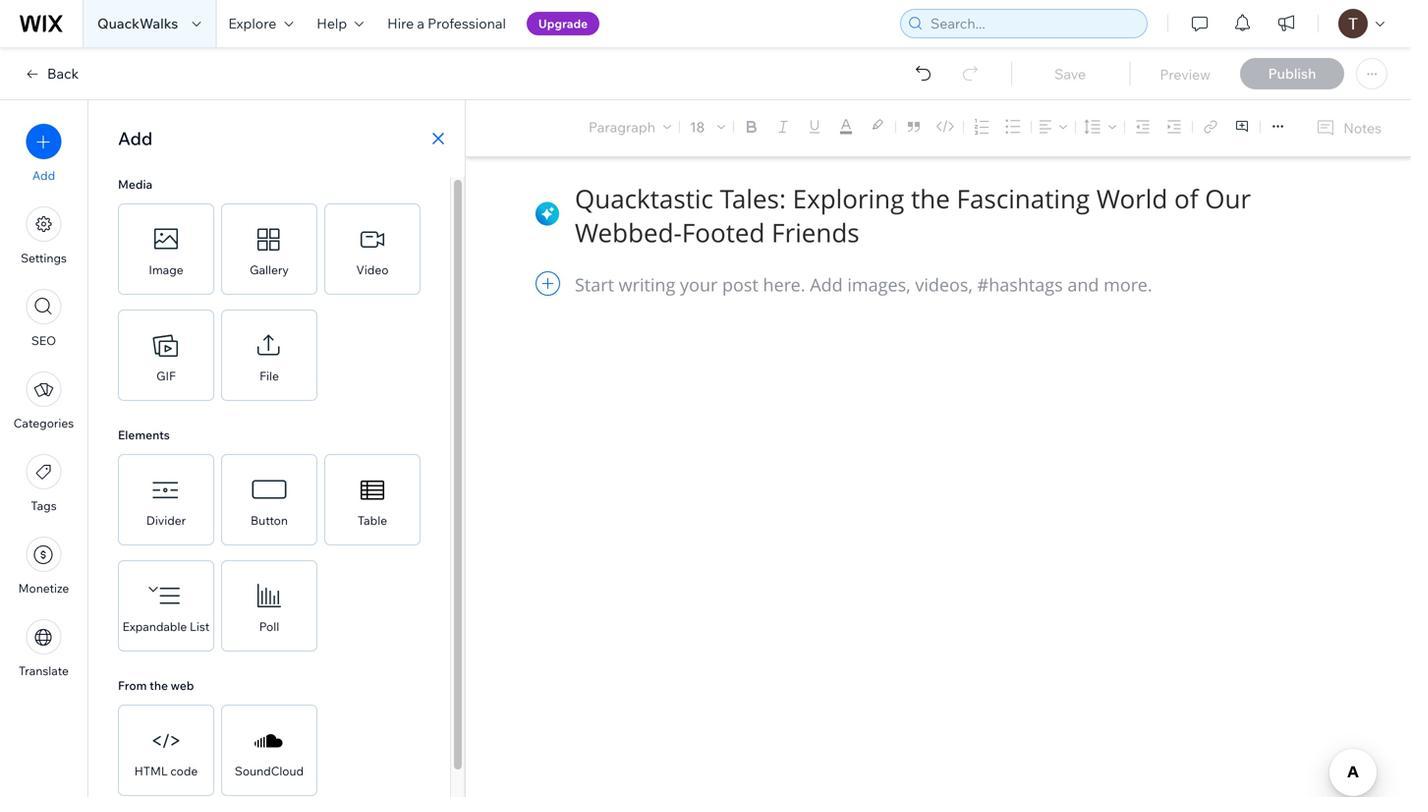 Task type: locate. For each thing, give the bounding box(es) containing it.
poll
[[259, 619, 279, 634]]

monetize
[[18, 581, 69, 596]]

help button
[[305, 0, 376, 47]]

add up settings button
[[32, 168, 55, 183]]

file
[[260, 369, 279, 383]]

0 vertical spatial add
[[118, 127, 153, 149]]

Add a Catchy Title text field
[[575, 182, 1289, 250]]

translate
[[19, 663, 69, 678]]

add inside button
[[32, 168, 55, 183]]

translate button
[[19, 619, 69, 678]]

1 vertical spatial add
[[32, 168, 55, 183]]

a
[[417, 15, 425, 32]]

Search... field
[[925, 10, 1141, 37]]

professional
[[428, 15, 506, 32]]

0 horizontal spatial add
[[32, 168, 55, 183]]

code
[[170, 764, 198, 778]]

back
[[47, 65, 79, 82]]

menu
[[0, 112, 87, 690]]

add
[[118, 127, 153, 149], [32, 168, 55, 183]]

quackwalks
[[97, 15, 178, 32]]

paragraph
[[589, 118, 656, 135]]

add up media
[[118, 127, 153, 149]]

table
[[358, 513, 387, 528]]

html code
[[134, 764, 198, 778]]

upgrade
[[539, 16, 588, 31]]

notes button
[[1309, 115, 1388, 142]]

from the web
[[118, 678, 194, 693]]

web
[[171, 678, 194, 693]]

add button
[[26, 124, 61, 183]]

media
[[118, 177, 153, 192]]

tags button
[[26, 454, 61, 513]]

hire
[[387, 15, 414, 32]]

paragraph button
[[585, 113, 675, 141]]



Task type: vqa. For each thing, say whether or not it's contained in the screenshot.
Hire a Professional
yes



Task type: describe. For each thing, give the bounding box(es) containing it.
expandable list
[[123, 619, 210, 634]]

tags
[[31, 498, 57, 513]]

elements
[[118, 428, 170, 442]]

the
[[150, 678, 168, 693]]

from
[[118, 678, 147, 693]]

html
[[134, 764, 168, 778]]

expandable
[[123, 619, 187, 634]]

back button
[[24, 65, 79, 83]]

hire a professional
[[387, 15, 506, 32]]

button
[[251, 513, 288, 528]]

explore
[[228, 15, 276, 32]]

settings
[[21, 251, 67, 265]]

menu containing add
[[0, 112, 87, 690]]

categories
[[14, 416, 74, 431]]

seo
[[31, 333, 56, 348]]

video
[[356, 262, 389, 277]]

settings button
[[21, 206, 67, 265]]

gallery
[[250, 262, 289, 277]]

image
[[149, 262, 183, 277]]

upgrade button
[[527, 12, 600, 35]]

gif
[[156, 369, 176, 383]]

notes
[[1344, 119, 1382, 137]]

monetize button
[[18, 537, 69, 596]]

divider
[[146, 513, 186, 528]]

hire a professional link
[[376, 0, 518, 47]]

soundcloud
[[235, 764, 304, 778]]

1 horizontal spatial add
[[118, 127, 153, 149]]

seo button
[[26, 289, 61, 348]]

categories button
[[14, 372, 74, 431]]

help
[[317, 15, 347, 32]]

list
[[190, 619, 210, 634]]



